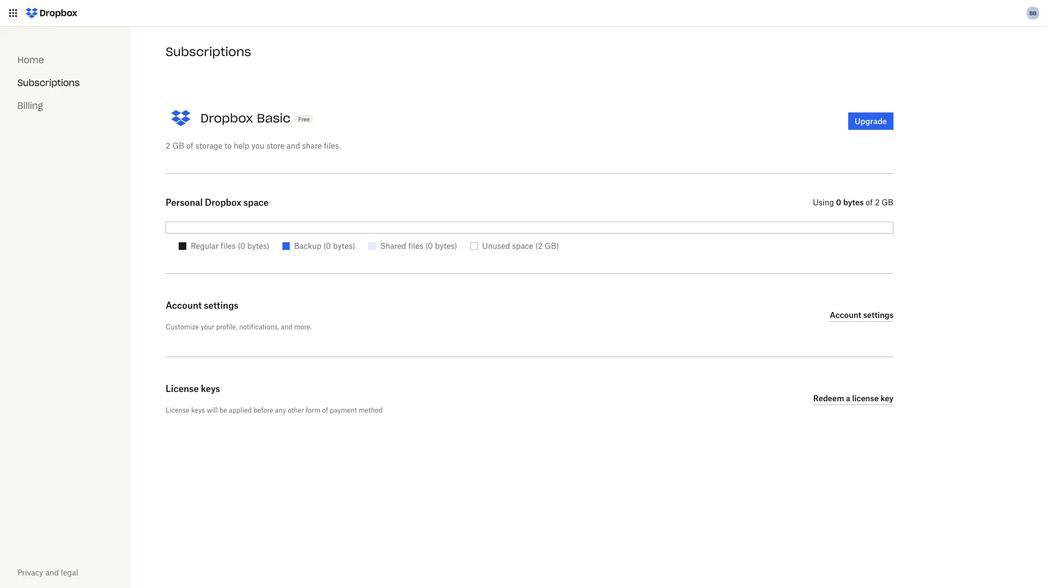 Task type: locate. For each thing, give the bounding box(es) containing it.
0 vertical spatial and
[[287, 141, 300, 150]]

0 vertical spatial license
[[166, 384, 199, 394]]

1 horizontal spatial 2
[[875, 198, 880, 207]]

unused space (2 gb)
[[482, 241, 559, 251]]

0 vertical spatial dropbox
[[201, 110, 253, 126]]

2 files from the left
[[408, 241, 423, 251]]

space
[[244, 197, 269, 208], [512, 241, 533, 251]]

billing
[[17, 100, 43, 111]]

1 vertical spatial of
[[866, 198, 873, 207]]

you
[[251, 141, 264, 150]]

1 horizontal spatial bytes)
[[333, 241, 355, 251]]

bytes) for regular files (0 bytes)
[[247, 241, 270, 251]]

(0 for regular
[[238, 241, 245, 251]]

be
[[219, 406, 227, 414]]

2 vertical spatial and
[[45, 568, 59, 578]]

1 vertical spatial subscriptions
[[17, 77, 80, 88]]

0 vertical spatial gb
[[172, 141, 184, 150]]

basic
[[257, 110, 291, 126]]

2 gb of storage to help you store and share files.
[[166, 141, 341, 150]]

0 vertical spatial keys
[[201, 384, 220, 394]]

1 vertical spatial gb
[[882, 198, 894, 207]]

1 horizontal spatial settings
[[863, 311, 894, 320]]

account settings
[[166, 300, 238, 311], [830, 311, 894, 320]]

account
[[166, 300, 202, 311], [830, 311, 862, 320]]

(0
[[238, 241, 245, 251], [323, 241, 331, 251], [425, 241, 433, 251]]

files right shared
[[408, 241, 423, 251]]

payment
[[330, 406, 357, 414]]

settings
[[204, 300, 238, 311], [863, 311, 894, 320]]

other
[[288, 406, 304, 414]]

of left "storage"
[[186, 141, 193, 150]]

1 horizontal spatial subscriptions
[[166, 44, 251, 59]]

subscriptions link
[[17, 77, 80, 88]]

dropbox up to
[[201, 110, 253, 126]]

3 bytes) from the left
[[435, 241, 457, 251]]

(2
[[535, 241, 543, 251]]

1 vertical spatial and
[[281, 323, 293, 331]]

0 vertical spatial 2
[[166, 141, 170, 150]]

gb left "storage"
[[172, 141, 184, 150]]

license
[[166, 384, 199, 394], [166, 406, 189, 414]]

1 vertical spatial dropbox
[[205, 197, 241, 208]]

redeem
[[813, 394, 844, 403]]

0 horizontal spatial files
[[221, 241, 236, 251]]

bb
[[1030, 10, 1037, 16]]

license keys
[[166, 384, 220, 394]]

1 horizontal spatial account
[[830, 311, 862, 320]]

1 horizontal spatial (0
[[323, 241, 331, 251]]

profile,
[[216, 323, 237, 331]]

0 vertical spatial of
[[186, 141, 193, 150]]

space left (2
[[512, 241, 533, 251]]

keys up "will"
[[201, 384, 220, 394]]

2 horizontal spatial (0
[[425, 241, 433, 251]]

1 vertical spatial space
[[512, 241, 533, 251]]

1 horizontal spatial of
[[322, 406, 328, 414]]

0 horizontal spatial of
[[186, 141, 193, 150]]

dropbox
[[201, 110, 253, 126], [205, 197, 241, 208]]

0 horizontal spatial gb
[[172, 141, 184, 150]]

and left more.
[[281, 323, 293, 331]]

upgrade button
[[848, 113, 894, 130]]

of
[[186, 141, 193, 150], [866, 198, 873, 207], [322, 406, 328, 414]]

of right bytes
[[866, 198, 873, 207]]

and
[[287, 141, 300, 150], [281, 323, 293, 331], [45, 568, 59, 578]]

(0 right backup
[[323, 241, 331, 251]]

home link
[[17, 54, 44, 65]]

1 horizontal spatial files
[[408, 241, 423, 251]]

bytes) left unused
[[435, 241, 457, 251]]

3 (0 from the left
[[425, 241, 433, 251]]

1 license from the top
[[166, 384, 199, 394]]

2
[[166, 141, 170, 150], [875, 198, 880, 207]]

1 horizontal spatial gb
[[882, 198, 894, 207]]

backup (0 bytes)
[[294, 241, 355, 251]]

1 bytes) from the left
[[247, 241, 270, 251]]

form
[[306, 406, 320, 414]]

billing link
[[17, 100, 43, 111]]

account inside account settings button
[[830, 311, 862, 320]]

2 vertical spatial of
[[322, 406, 328, 414]]

1 vertical spatial keys
[[191, 406, 205, 414]]

backup
[[294, 241, 321, 251]]

1 vertical spatial license
[[166, 406, 189, 414]]

keys
[[201, 384, 220, 394], [191, 406, 205, 414]]

of right form
[[322, 406, 328, 414]]

bb button
[[1025, 4, 1042, 22]]

0 horizontal spatial subscriptions
[[17, 77, 80, 88]]

2 left "storage"
[[166, 141, 170, 150]]

help
[[234, 141, 249, 150]]

redeem a license key
[[813, 394, 894, 403]]

0 horizontal spatial (0
[[238, 241, 245, 251]]

legal
[[61, 568, 78, 578]]

(0 right shared
[[425, 241, 433, 251]]

more.
[[294, 323, 312, 331]]

keys left "will"
[[191, 406, 205, 414]]

bytes) right backup
[[333, 241, 355, 251]]

files
[[221, 241, 236, 251], [408, 241, 423, 251]]

2 right bytes
[[875, 198, 880, 207]]

0 vertical spatial space
[[244, 197, 269, 208]]

dropbox right personal
[[205, 197, 241, 208]]

license
[[852, 394, 879, 403]]

storage
[[195, 141, 222, 150]]

0 horizontal spatial bytes)
[[247, 241, 270, 251]]

using 0 bytes of 2 gb
[[813, 198, 894, 207]]

bytes)
[[247, 241, 270, 251], [333, 241, 355, 251], [435, 241, 457, 251]]

2 license from the top
[[166, 406, 189, 414]]

bytes) left backup
[[247, 241, 270, 251]]

personal
[[166, 197, 203, 208]]

keys for license keys
[[201, 384, 220, 394]]

using
[[813, 198, 834, 207]]

subscriptions
[[166, 44, 251, 59], [17, 77, 80, 88]]

0 horizontal spatial space
[[244, 197, 269, 208]]

2 horizontal spatial bytes)
[[435, 241, 457, 251]]

gb right bytes
[[882, 198, 894, 207]]

and left legal
[[45, 568, 59, 578]]

(0 right the regular
[[238, 241, 245, 251]]

gb
[[172, 141, 184, 150], [882, 198, 894, 207]]

space up regular files (0 bytes)
[[244, 197, 269, 208]]

store
[[266, 141, 285, 150]]

1 files from the left
[[221, 241, 236, 251]]

to
[[225, 141, 232, 150]]

and right store
[[287, 141, 300, 150]]

1 (0 from the left
[[238, 241, 245, 251]]

files right the regular
[[221, 241, 236, 251]]

home
[[17, 54, 44, 65]]



Task type: describe. For each thing, give the bounding box(es) containing it.
personal dropbox space
[[166, 197, 269, 208]]

account settings button
[[830, 309, 894, 322]]

privacy
[[17, 568, 43, 578]]

will
[[207, 406, 218, 414]]

regular
[[191, 241, 219, 251]]

key
[[881, 394, 894, 403]]

0
[[836, 198, 842, 207]]

1 horizontal spatial space
[[512, 241, 533, 251]]

notifications,
[[239, 323, 279, 331]]

0 horizontal spatial 2
[[166, 141, 170, 150]]

before
[[254, 406, 273, 414]]

keys for license keys will be applied before any other form of payment method
[[191, 406, 205, 414]]

upgrade
[[855, 117, 887, 126]]

0 horizontal spatial settings
[[204, 300, 238, 311]]

license for license keys
[[166, 384, 199, 394]]

0 horizontal spatial account settings
[[166, 300, 238, 311]]

2 bytes) from the left
[[333, 241, 355, 251]]

0 vertical spatial subscriptions
[[166, 44, 251, 59]]

any
[[275, 406, 286, 414]]

method
[[359, 406, 383, 414]]

shared files (0 bytes)
[[380, 241, 457, 251]]

share
[[302, 141, 322, 150]]

dropbox basic
[[201, 110, 291, 126]]

privacy and legal link
[[17, 568, 78, 578]]

files.
[[324, 141, 341, 150]]

customize
[[166, 323, 199, 331]]

regular files (0 bytes)
[[191, 241, 270, 251]]

gb)
[[545, 241, 559, 251]]

1 vertical spatial 2
[[875, 198, 880, 207]]

dropbox logo image
[[22, 4, 81, 22]]

files for regular
[[221, 241, 236, 251]]

customize your profile, notifications, and more.
[[166, 323, 312, 331]]

settings inside button
[[863, 311, 894, 320]]

privacy and legal
[[17, 568, 78, 578]]

your
[[201, 323, 214, 331]]

files for shared
[[408, 241, 423, 251]]

(0 for shared
[[425, 241, 433, 251]]

unused
[[482, 241, 510, 251]]

0 horizontal spatial account
[[166, 300, 202, 311]]

bytes
[[843, 198, 864, 207]]

free
[[298, 116, 310, 122]]

bytes) for shared files (0 bytes)
[[435, 241, 457, 251]]

shared
[[380, 241, 406, 251]]

2 (0 from the left
[[323, 241, 331, 251]]

license keys will be applied before any other form of payment method
[[166, 406, 383, 414]]

redeem a license key button
[[813, 392, 894, 405]]

1 horizontal spatial account settings
[[830, 311, 894, 320]]

a
[[846, 394, 851, 403]]

license for license keys will be applied before any other form of payment method
[[166, 406, 189, 414]]

applied
[[229, 406, 252, 414]]

2 horizontal spatial of
[[866, 198, 873, 207]]



Task type: vqa. For each thing, say whether or not it's contained in the screenshot.
2 GB of storage to help you store and share files.
yes



